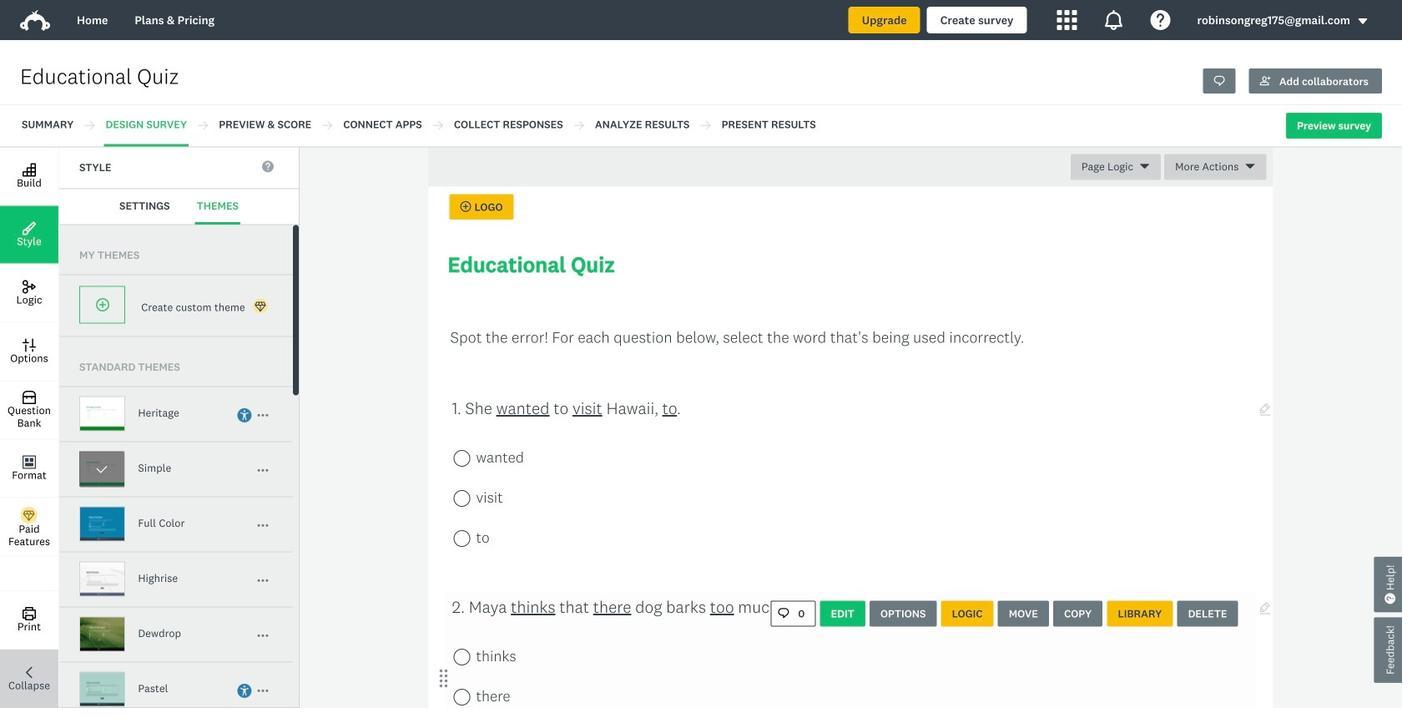 Task type: vqa. For each thing, say whether or not it's contained in the screenshot.
Dropdown arrow icon
no



Task type: describe. For each thing, give the bounding box(es) containing it.
dropdown arrow image
[[1358, 15, 1369, 27]]

help icon image
[[1151, 10, 1171, 30]]



Task type: locate. For each thing, give the bounding box(es) containing it.
1 products icon image from the left
[[1057, 10, 1077, 30]]

surveymonkey logo image
[[20, 10, 50, 31]]

products icon image
[[1057, 10, 1077, 30], [1104, 10, 1124, 30]]

0 horizontal spatial products icon image
[[1057, 10, 1077, 30]]

click to drag and drop image
[[440, 669, 448, 688]]

2 products icon image from the left
[[1104, 10, 1124, 30]]

1 horizontal spatial products icon image
[[1104, 10, 1124, 30]]



